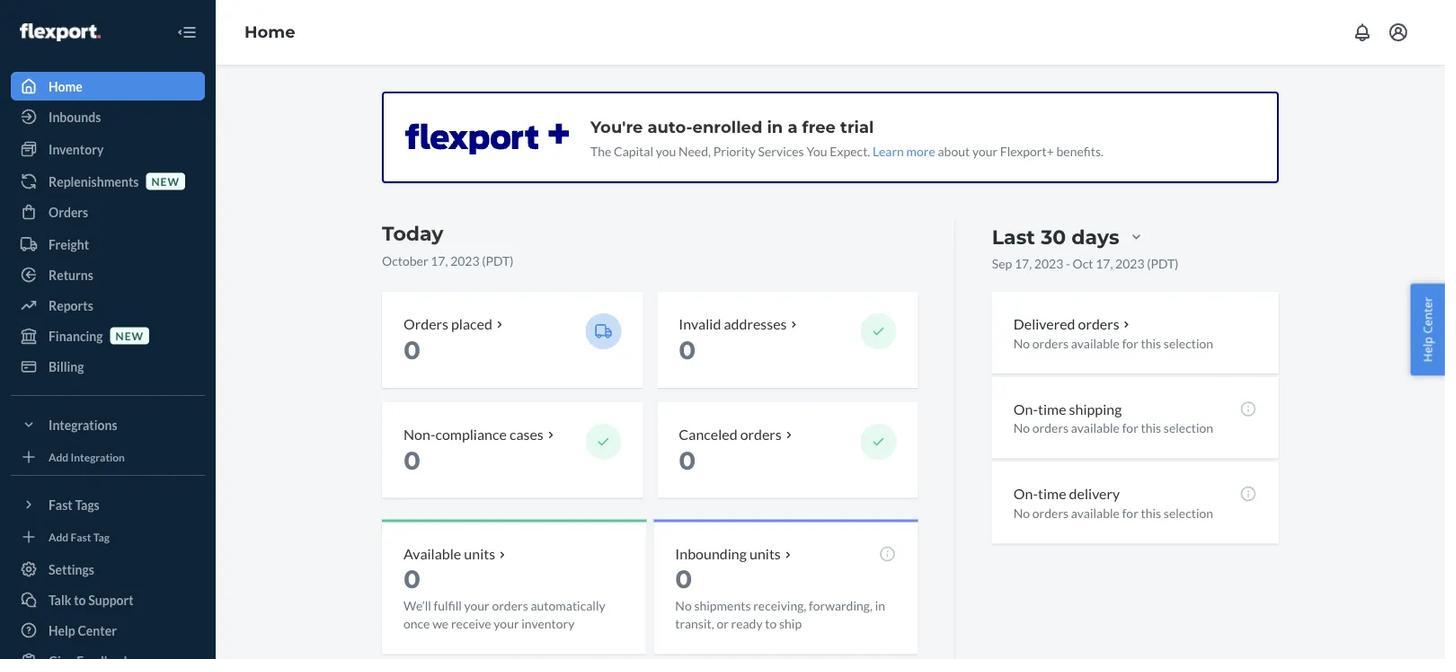 Task type: describe. For each thing, give the bounding box(es) containing it.
open notifications image
[[1352, 22, 1373, 43]]

help center inside 'link'
[[49, 623, 117, 639]]

a
[[788, 117, 798, 137]]

you
[[656, 143, 676, 159]]

settings link
[[11, 555, 205, 584]]

new for financing
[[116, 329, 144, 342]]

help inside button
[[1419, 337, 1436, 362]]

need,
[[678, 143, 711, 159]]

0 no shipments receiving, forwarding, in transit, or ready to ship
[[675, 564, 885, 632]]

pdt inside today october 17, 2023 ( pdt )
[[486, 253, 510, 268]]

in inside 0 no shipments receiving, forwarding, in transit, or ready to ship
[[875, 599, 885, 614]]

inbounds link
[[11, 102, 205, 131]]

on-time delivery
[[1014, 485, 1120, 503]]

time for shipping
[[1038, 400, 1066, 418]]

non-compliance cases
[[404, 425, 544, 443]]

30
[[1041, 225, 1066, 249]]

add fast tag
[[49, 531, 110, 544]]

integrations
[[49, 417, 117, 433]]

0 inside 0 we'll fulfill your orders automatically once we receive your inventory
[[404, 564, 421, 595]]

freight link
[[11, 230, 205, 259]]

1 horizontal spatial )
[[1175, 256, 1179, 271]]

expect.
[[830, 143, 870, 159]]

shipments
[[694, 599, 751, 614]]

add integration link
[[11, 447, 205, 468]]

-
[[1066, 256, 1070, 271]]

orders for orders
[[49, 204, 88, 220]]

invalid
[[679, 315, 721, 333]]

inventory
[[521, 617, 575, 632]]

no down on-time delivery
[[1014, 506, 1030, 521]]

delivery
[[1069, 485, 1120, 503]]

fulfill
[[434, 599, 462, 614]]

0 horizontal spatial home link
[[11, 72, 205, 101]]

you
[[806, 143, 827, 159]]

1 available from the top
[[1071, 336, 1120, 351]]

forwarding,
[[809, 599, 873, 614]]

tags
[[75, 497, 100, 513]]

tag
[[93, 531, 110, 544]]

to inside 0 no shipments receiving, forwarding, in transit, or ready to ship
[[765, 617, 777, 632]]

integration
[[71, 451, 125, 464]]

receiving,
[[753, 599, 806, 614]]

financing
[[49, 328, 103, 344]]

billing
[[49, 359, 84, 374]]

receive
[[451, 617, 491, 632]]

2 vertical spatial your
[[494, 617, 519, 632]]

help center button
[[1410, 284, 1445, 376]]

inbounding units
[[675, 546, 781, 563]]

reports
[[49, 298, 93, 313]]

october
[[382, 253, 428, 268]]

available for delivery
[[1071, 506, 1120, 521]]

inventory link
[[11, 135, 205, 164]]

fast inside dropdown button
[[49, 497, 73, 513]]

delivered
[[1014, 315, 1075, 333]]

add integration
[[49, 451, 125, 464]]

center inside button
[[1419, 297, 1436, 334]]

on- for on-time shipping
[[1014, 400, 1038, 418]]

0 we'll fulfill your orders automatically once we receive your inventory
[[404, 564, 605, 632]]

help center inside button
[[1419, 297, 1436, 362]]

0 horizontal spatial home
[[49, 79, 83, 94]]

once
[[404, 617, 430, 632]]

last
[[992, 225, 1035, 249]]

inbounds
[[49, 109, 101, 124]]

talk
[[49, 593, 71, 608]]

add for add integration
[[49, 451, 68, 464]]

shipping
[[1069, 400, 1122, 418]]

transit,
[[675, 617, 714, 632]]

orders down on-time delivery
[[1032, 506, 1069, 521]]

flexport logo image
[[20, 23, 100, 41]]

replenishments
[[49, 174, 139, 189]]

to inside button
[[74, 593, 86, 608]]

we'll
[[404, 599, 431, 614]]

for for on-time delivery
[[1122, 506, 1138, 521]]

1 for from the top
[[1122, 336, 1138, 351]]

no orders available for this selection for delivery
[[1014, 506, 1213, 521]]

cases
[[509, 425, 544, 443]]

1 horizontal spatial (
[[1147, 256, 1151, 271]]

oct
[[1073, 256, 1093, 271]]

no down on-time shipping
[[1014, 421, 1030, 436]]

about
[[938, 143, 970, 159]]

talk to support button
[[11, 586, 205, 615]]

( inside today october 17, 2023 ( pdt )
[[482, 253, 486, 268]]

fast tags
[[49, 497, 100, 513]]

no down delivered
[[1014, 336, 1030, 351]]

center inside 'link'
[[78, 623, 117, 639]]

benefits.
[[1056, 143, 1104, 159]]

sep
[[992, 256, 1012, 271]]

sep 17, 2023 - oct 17, 2023 ( pdt )
[[992, 256, 1179, 271]]

for for on-time shipping
[[1122, 421, 1138, 436]]

auto-
[[647, 117, 692, 137]]

compliance
[[435, 425, 507, 443]]

orders placed
[[404, 315, 492, 333]]

learn
[[873, 143, 904, 159]]

units for inbounding units
[[750, 546, 781, 563]]

talk to support
[[49, 593, 134, 608]]



Task type: vqa. For each thing, say whether or not it's contained in the screenshot.
to to the bottom
yes



Task type: locate. For each thing, give the bounding box(es) containing it.
0 horizontal spatial orders
[[49, 204, 88, 220]]

2 this from the top
[[1141, 421, 1161, 436]]

reports link
[[11, 291, 205, 320]]

integrations button
[[11, 411, 205, 439]]

new for replenishments
[[151, 175, 180, 188]]

0 horizontal spatial 2023
[[450, 253, 480, 268]]

close navigation image
[[176, 22, 198, 43]]

1 add from the top
[[49, 451, 68, 464]]

units up 0 no shipments receiving, forwarding, in transit, or ready to ship
[[750, 546, 781, 563]]

orders right delivered
[[1078, 315, 1119, 333]]

inbounding
[[675, 546, 747, 563]]

orders inside 0 we'll fulfill your orders automatically once we receive your inventory
[[492, 599, 528, 614]]

available down delivered orders button
[[1071, 336, 1120, 351]]

your up receive
[[464, 599, 490, 614]]

0 vertical spatial center
[[1419, 297, 1436, 334]]

delivered orders
[[1014, 315, 1119, 333]]

center
[[1419, 297, 1436, 334], [78, 623, 117, 639]]

1 horizontal spatial 17,
[[1015, 256, 1032, 271]]

2 horizontal spatial 2023
[[1115, 256, 1145, 271]]

billing link
[[11, 352, 205, 381]]

time left shipping
[[1038, 400, 1066, 418]]

fast left tags
[[49, 497, 73, 513]]

returns
[[49, 267, 93, 283]]

1 vertical spatial selection
[[1164, 421, 1213, 436]]

enrolled
[[692, 117, 762, 137]]

add fast tag link
[[11, 527, 205, 548]]

flexport+
[[1000, 143, 1054, 159]]

1 horizontal spatial help center
[[1419, 297, 1436, 362]]

17, right october
[[431, 253, 448, 268]]

your
[[972, 143, 998, 159], [464, 599, 490, 614], [494, 617, 519, 632]]

in right the "forwarding,"
[[875, 599, 885, 614]]

trial
[[840, 117, 874, 137]]

orders left "placed"
[[404, 315, 448, 333]]

1 horizontal spatial orders
[[404, 315, 448, 333]]

1 selection from the top
[[1164, 336, 1213, 351]]

0 vertical spatial to
[[74, 593, 86, 608]]

you're auto-enrolled in a free trial the capital you need, priority services you expect. learn more about your flexport+ benefits.
[[590, 117, 1104, 159]]

2 time from the top
[[1038, 485, 1066, 503]]

1 vertical spatial on-
[[1014, 485, 1038, 503]]

add for add fast tag
[[49, 531, 68, 544]]

3 no orders available for this selection from the top
[[1014, 506, 1213, 521]]

this for shipping
[[1141, 421, 1161, 436]]

2 for from the top
[[1122, 421, 1138, 436]]

1 horizontal spatial your
[[494, 617, 519, 632]]

in left 'a' on the top right of page
[[767, 117, 783, 137]]

pdt right oct
[[1151, 256, 1175, 271]]

capital
[[614, 143, 653, 159]]

0 horizontal spatial help center
[[49, 623, 117, 639]]

0 vertical spatial home link
[[244, 22, 295, 42]]

2023 inside today october 17, 2023 ( pdt )
[[450, 253, 480, 268]]

2 vertical spatial no orders available for this selection
[[1014, 506, 1213, 521]]

1 vertical spatial to
[[765, 617, 777, 632]]

this for delivery
[[1141, 506, 1161, 521]]

0 inside 0 no shipments receiving, forwarding, in transit, or ready to ship
[[675, 564, 692, 595]]

2023 down days on the right
[[1115, 256, 1145, 271]]

new down reports link
[[116, 329, 144, 342]]

0 horizontal spatial 17,
[[431, 253, 448, 268]]

2023 right october
[[450, 253, 480, 268]]

1 horizontal spatial in
[[875, 599, 885, 614]]

2023
[[450, 253, 480, 268], [1034, 256, 1063, 271], [1115, 256, 1145, 271]]

0 horizontal spatial pdt
[[486, 253, 510, 268]]

1 vertical spatial fast
[[71, 531, 91, 544]]

1 vertical spatial in
[[875, 599, 885, 614]]

free
[[802, 117, 836, 137]]

1 vertical spatial for
[[1122, 421, 1138, 436]]

1 vertical spatial add
[[49, 531, 68, 544]]

2 available from the top
[[1071, 421, 1120, 436]]

2 selection from the top
[[1164, 421, 1213, 436]]

no orders available for this selection for shipping
[[1014, 421, 1213, 436]]

to left the ship
[[765, 617, 777, 632]]

help
[[1419, 337, 1436, 362], [49, 623, 75, 639]]

orders
[[1078, 315, 1119, 333], [1032, 336, 1069, 351], [1032, 421, 1069, 436], [740, 425, 782, 443], [1032, 506, 1069, 521], [492, 599, 528, 614]]

priority
[[713, 143, 756, 159]]

available units
[[404, 546, 495, 563]]

1 horizontal spatial new
[[151, 175, 180, 188]]

( right oct
[[1147, 256, 1151, 271]]

your right receive
[[494, 617, 519, 632]]

0 vertical spatial selection
[[1164, 336, 1213, 351]]

open account menu image
[[1388, 22, 1409, 43]]

1 horizontal spatial help
[[1419, 337, 1436, 362]]

no inside 0 no shipments receiving, forwarding, in transit, or ready to ship
[[675, 599, 692, 614]]

orders right canceled
[[740, 425, 782, 443]]

available down delivery at the right of the page
[[1071, 506, 1120, 521]]

3 for from the top
[[1122, 506, 1138, 521]]

1 horizontal spatial units
[[750, 546, 781, 563]]

home up inbounds at the left top
[[49, 79, 83, 94]]

more
[[906, 143, 935, 159]]

the
[[590, 143, 611, 159]]

0 vertical spatial help center
[[1419, 297, 1436, 362]]

0 down non-
[[404, 445, 421, 476]]

selection for on-time shipping
[[1164, 421, 1213, 436]]

17, right sep
[[1015, 256, 1032, 271]]

1 vertical spatial home
[[49, 79, 83, 94]]

0 vertical spatial for
[[1122, 336, 1138, 351]]

orders for orders placed
[[404, 315, 448, 333]]

home link right close navigation icon
[[244, 22, 295, 42]]

1 units from the left
[[464, 546, 495, 563]]

3 available from the top
[[1071, 506, 1120, 521]]

orders inside button
[[1078, 315, 1119, 333]]

learn more link
[[873, 143, 935, 159]]

fast
[[49, 497, 73, 513], [71, 531, 91, 544]]

ready
[[731, 617, 763, 632]]

home right close navigation icon
[[244, 22, 295, 42]]

0 up we'll
[[404, 564, 421, 595]]

new up orders link
[[151, 175, 180, 188]]

invalid addresses
[[679, 315, 787, 333]]

available
[[404, 546, 461, 563]]

( up "placed"
[[482, 253, 486, 268]]

2 units from the left
[[750, 546, 781, 563]]

no orders available for this selection
[[1014, 336, 1213, 351], [1014, 421, 1213, 436], [1014, 506, 1213, 521]]

automatically
[[531, 599, 605, 614]]

1 horizontal spatial center
[[1419, 297, 1436, 334]]

0 vertical spatial your
[[972, 143, 998, 159]]

orders up freight
[[49, 204, 88, 220]]

1 vertical spatial your
[[464, 599, 490, 614]]

17, inside today october 17, 2023 ( pdt )
[[431, 253, 448, 268]]

3 selection from the top
[[1164, 506, 1213, 521]]

units right available
[[464, 546, 495, 563]]

ship
[[779, 617, 802, 632]]

1 horizontal spatial pdt
[[1151, 256, 1175, 271]]

0 down orders placed
[[404, 335, 421, 366]]

17, right oct
[[1096, 256, 1113, 271]]

orders down delivered
[[1032, 336, 1069, 351]]

1 on- from the top
[[1014, 400, 1038, 418]]

1 vertical spatial this
[[1141, 421, 1161, 436]]

2 horizontal spatial your
[[972, 143, 998, 159]]

0 for orders
[[404, 335, 421, 366]]

on-time shipping
[[1014, 400, 1122, 418]]

)
[[510, 253, 514, 268], [1175, 256, 1179, 271]]

3 this from the top
[[1141, 506, 1161, 521]]

no orders available for this selection down shipping
[[1014, 421, 1213, 436]]

) inside today october 17, 2023 ( pdt )
[[510, 253, 514, 268]]

0 down canceled
[[679, 445, 696, 476]]

1 horizontal spatial 2023
[[1034, 256, 1063, 271]]

0
[[404, 335, 421, 366], [679, 335, 696, 366], [404, 445, 421, 476], [679, 445, 696, 476], [404, 564, 421, 595], [675, 564, 692, 595]]

1 vertical spatial home link
[[11, 72, 205, 101]]

units for available units
[[464, 546, 495, 563]]

days
[[1072, 225, 1119, 249]]

0 vertical spatial help
[[1419, 337, 1436, 362]]

2 vertical spatial for
[[1122, 506, 1138, 521]]

today october 17, 2023 ( pdt )
[[382, 222, 514, 268]]

2 on- from the top
[[1014, 485, 1038, 503]]

in inside the you're auto-enrolled in a free trial the capital you need, priority services you expect. learn more about your flexport+ benefits.
[[767, 117, 783, 137]]

on- for on-time delivery
[[1014, 485, 1038, 503]]

you're
[[590, 117, 643, 137]]

1 time from the top
[[1038, 400, 1066, 418]]

time
[[1038, 400, 1066, 418], [1038, 485, 1066, 503]]

on- left shipping
[[1014, 400, 1038, 418]]

addresses
[[724, 315, 787, 333]]

available for shipping
[[1071, 421, 1120, 436]]

fast tags button
[[11, 491, 205, 519]]

no orders available for this selection down delivered orders button
[[1014, 336, 1213, 351]]

0 horizontal spatial in
[[767, 117, 783, 137]]

2 vertical spatial this
[[1141, 506, 1161, 521]]

1 vertical spatial help
[[49, 623, 75, 639]]

no orders available for this selection down delivery at the right of the page
[[1014, 506, 1213, 521]]

0 vertical spatial available
[[1071, 336, 1120, 351]]

1 horizontal spatial home link
[[244, 22, 295, 42]]

1 vertical spatial no orders available for this selection
[[1014, 421, 1213, 436]]

2 horizontal spatial 17,
[[1096, 256, 1113, 271]]

available down shipping
[[1071, 421, 1120, 436]]

0 vertical spatial time
[[1038, 400, 1066, 418]]

0 vertical spatial in
[[767, 117, 783, 137]]

in
[[767, 117, 783, 137], [875, 599, 885, 614]]

2 vertical spatial selection
[[1164, 506, 1213, 521]]

services
[[758, 143, 804, 159]]

2023 left -
[[1034, 256, 1063, 271]]

selection
[[1164, 336, 1213, 351], [1164, 421, 1213, 436], [1164, 506, 1213, 521]]

orders down on-time shipping
[[1032, 421, 1069, 436]]

2 vertical spatial available
[[1071, 506, 1120, 521]]

0 vertical spatial this
[[1141, 336, 1161, 351]]

0 down inbounding
[[675, 564, 692, 595]]

support
[[88, 593, 134, 608]]

your inside the you're auto-enrolled in a free trial the capital you need, priority services you expect. learn more about your flexport+ benefits.
[[972, 143, 998, 159]]

fast left tag
[[71, 531, 91, 544]]

0 horizontal spatial (
[[482, 253, 486, 268]]

2 no orders available for this selection from the top
[[1014, 421, 1213, 436]]

help center
[[1419, 297, 1436, 362], [49, 623, 117, 639]]

0 vertical spatial on-
[[1014, 400, 1038, 418]]

available
[[1071, 336, 1120, 351], [1071, 421, 1120, 436], [1071, 506, 1120, 521]]

1 horizontal spatial to
[[765, 617, 777, 632]]

to right talk
[[74, 593, 86, 608]]

0 vertical spatial add
[[49, 451, 68, 464]]

1 vertical spatial time
[[1038, 485, 1066, 503]]

no
[[1014, 336, 1030, 351], [1014, 421, 1030, 436], [1014, 506, 1030, 521], [675, 599, 692, 614]]

help center link
[[11, 617, 205, 645]]

placed
[[451, 315, 492, 333]]

to
[[74, 593, 86, 608], [765, 617, 777, 632]]

0 horizontal spatial to
[[74, 593, 86, 608]]

units
[[464, 546, 495, 563], [750, 546, 781, 563]]

add left integration
[[49, 451, 68, 464]]

on-
[[1014, 400, 1038, 418], [1014, 485, 1038, 503]]

pdt up "placed"
[[486, 253, 510, 268]]

0 vertical spatial orders
[[49, 204, 88, 220]]

returns link
[[11, 261, 205, 289]]

0 vertical spatial fast
[[49, 497, 73, 513]]

time for delivery
[[1038, 485, 1066, 503]]

orders link
[[11, 198, 205, 226]]

0 vertical spatial no orders available for this selection
[[1014, 336, 1213, 351]]

17,
[[431, 253, 448, 268], [1015, 256, 1032, 271], [1096, 256, 1113, 271]]

or
[[717, 617, 729, 632]]

time left delivery at the right of the page
[[1038, 485, 1066, 503]]

0 down invalid
[[679, 335, 696, 366]]

0 horizontal spatial new
[[116, 329, 144, 342]]

1 vertical spatial orders
[[404, 315, 448, 333]]

delivered orders button
[[1014, 314, 1134, 334]]

no up transit,
[[675, 599, 692, 614]]

1 this from the top
[[1141, 336, 1161, 351]]

orders up inventory
[[492, 599, 528, 614]]

non-
[[404, 425, 435, 443]]

0 vertical spatial new
[[151, 175, 180, 188]]

1 vertical spatial center
[[78, 623, 117, 639]]

0 for non-
[[404, 445, 421, 476]]

today
[[382, 222, 444, 246]]

freight
[[49, 237, 89, 252]]

help inside 'link'
[[49, 623, 75, 639]]

2 add from the top
[[49, 531, 68, 544]]

0 horizontal spatial help
[[49, 623, 75, 639]]

canceled orders
[[679, 425, 782, 443]]

0 for canceled
[[679, 445, 696, 476]]

selection for on-time delivery
[[1164, 506, 1213, 521]]

1 vertical spatial new
[[116, 329, 144, 342]]

0 horizontal spatial units
[[464, 546, 495, 563]]

0 for invalid
[[679, 335, 696, 366]]

0 horizontal spatial your
[[464, 599, 490, 614]]

on- left delivery at the right of the page
[[1014, 485, 1038, 503]]

canceled
[[679, 425, 737, 443]]

add up settings at bottom left
[[49, 531, 68, 544]]

inventory
[[49, 142, 104, 157]]

0 vertical spatial home
[[244, 22, 295, 42]]

home link up the inbounds link
[[11, 72, 205, 101]]

1 vertical spatial help center
[[49, 623, 117, 639]]

your right about
[[972, 143, 998, 159]]

1 no orders available for this selection from the top
[[1014, 336, 1213, 351]]

settings
[[49, 562, 94, 577]]

1 vertical spatial available
[[1071, 421, 1120, 436]]

add
[[49, 451, 68, 464], [49, 531, 68, 544]]

0 horizontal spatial )
[[510, 253, 514, 268]]

1 horizontal spatial home
[[244, 22, 295, 42]]

we
[[432, 617, 449, 632]]

0 horizontal spatial center
[[78, 623, 117, 639]]



